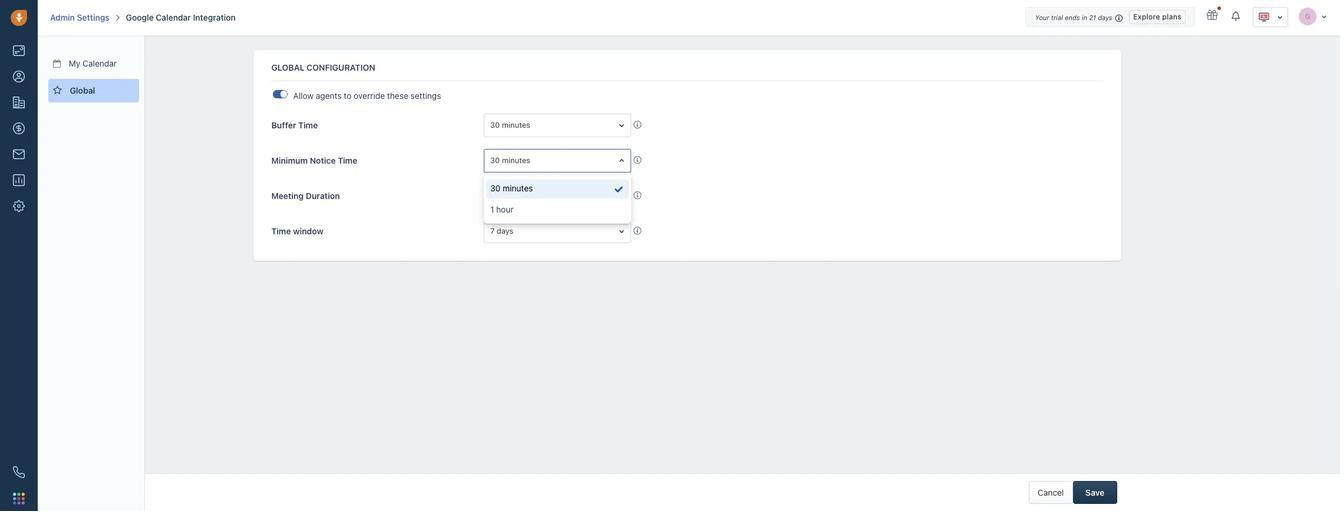 Task type: vqa. For each thing, say whether or not it's contained in the screenshot.
the leftmost Add
no



Task type: locate. For each thing, give the bounding box(es) containing it.
agents
[[316, 91, 342, 101]]

days right 21
[[1098, 14, 1112, 21]]

days
[[1098, 14, 1112, 21], [497, 226, 513, 236]]

calendar right google
[[156, 12, 191, 22]]

0 vertical spatial 30 minutes button
[[484, 114, 631, 137]]

0 vertical spatial 30 minutes button
[[484, 114, 631, 137]]

0 vertical spatial info circle regular image
[[633, 119, 642, 131]]

1 vertical spatial days
[[497, 226, 513, 236]]

global right 'star o' icon
[[70, 85, 95, 95]]

2 vertical spatial time
[[271, 226, 291, 236]]

missing translation "unavailable" for locale "en-us" image
[[1258, 11, 1270, 23]]

2 vertical spatial 30
[[490, 183, 500, 193]]

None checkbox
[[273, 90, 288, 98]]

1 horizontal spatial calendar
[[156, 12, 191, 22]]

0 vertical spatial minutes
[[502, 120, 530, 130]]

3 30 minutes from the top
[[490, 183, 533, 193]]

1 horizontal spatial global
[[271, 62, 304, 72]]

star o image
[[53, 85, 62, 95]]

2 vertical spatial 30 minutes
[[490, 183, 533, 193]]

bell regular image
[[1232, 11, 1241, 21]]

info circle regular image
[[633, 225, 642, 237]]

global up allow
[[271, 62, 304, 72]]

meeting
[[271, 191, 304, 201]]

ic_info_icon image
[[1115, 13, 1123, 23]]

global for global
[[70, 85, 95, 95]]

1 vertical spatial info circle regular image
[[633, 154, 642, 166]]

calendar for my
[[83, 58, 117, 68]]

plans
[[1162, 12, 1182, 21]]

2 30 minutes button from the top
[[484, 149, 631, 173]]

0 vertical spatial calendar
[[156, 12, 191, 22]]

2 30 minutes button from the top
[[484, 149, 631, 173]]

minutes
[[502, 120, 530, 130], [502, 156, 530, 165], [503, 183, 533, 193]]

1 vertical spatial 30 minutes button
[[484, 149, 631, 173]]

global for global configuration
[[271, 62, 304, 72]]

2 vertical spatial info circle regular image
[[633, 190, 642, 201]]

30 minutes button
[[484, 114, 631, 137], [484, 149, 631, 173]]

calendar for google
[[156, 12, 191, 22]]

1 horizontal spatial time
[[298, 120, 318, 130]]

2 30 minutes from the top
[[490, 156, 530, 165]]

1 info circle regular image from the top
[[633, 119, 642, 131]]

days right 7
[[497, 226, 513, 236]]

list box containing 30 minutes
[[484, 177, 629, 222]]

1 30 minutes button from the top
[[484, 114, 631, 137]]

calendar
[[156, 12, 191, 22], [83, 58, 117, 68]]

meeting duration
[[271, 191, 340, 201]]

1 horizontal spatial ic_arrow_down image
[[1321, 13, 1327, 20]]

1 vertical spatial 30 minutes
[[490, 156, 530, 165]]

1 vertical spatial global
[[70, 85, 95, 95]]

30 minutes for minimum notice time
[[490, 156, 530, 165]]

google
[[126, 12, 154, 22]]

buffer
[[271, 120, 296, 130]]

2 vertical spatial minutes
[[503, 183, 533, 193]]

global
[[271, 62, 304, 72], [70, 85, 95, 95]]

duration
[[306, 191, 340, 201]]

phone element
[[7, 461, 31, 484]]

0 horizontal spatial calendar
[[83, 58, 117, 68]]

to
[[344, 91, 351, 101]]

minutes for buffer time
[[502, 120, 530, 130]]

0 horizontal spatial settings
[[77, 12, 109, 22]]

time right notice
[[338, 156, 357, 166]]

0 vertical spatial time
[[298, 120, 318, 130]]

30 minutes button
[[484, 114, 631, 137], [484, 149, 631, 173]]

your trial ends in 21 days
[[1035, 14, 1112, 21]]

30 minutes button for buffer time
[[484, 114, 631, 137]]

2 horizontal spatial time
[[338, 156, 357, 166]]

1 30 minutes from the top
[[490, 120, 530, 130]]

30 minutes button for buffer time
[[484, 114, 631, 137]]

0 horizontal spatial ic_arrow_down image
[[1277, 13, 1283, 21]]

30 minutes
[[490, 120, 530, 130], [490, 156, 530, 165], [490, 183, 533, 193]]

1 vertical spatial calendar
[[83, 58, 117, 68]]

time
[[298, 120, 318, 130], [338, 156, 357, 166], [271, 226, 291, 236]]

1 vertical spatial minutes
[[502, 156, 530, 165]]

7 days button
[[484, 220, 631, 243]]

2 info circle regular image from the top
[[633, 154, 642, 166]]

3 info circle regular image from the top
[[633, 190, 642, 201]]

0 vertical spatial 30
[[490, 120, 500, 130]]

30 minutes button for minimum notice time
[[484, 149, 631, 173]]

my calendar
[[69, 58, 117, 68]]

3 30 from the top
[[490, 183, 500, 193]]

list box
[[484, 177, 629, 222]]

1 vertical spatial 30
[[490, 156, 500, 165]]

ic_arrow_down image
[[1321, 13, 1327, 20], [1277, 13, 1283, 21]]

30
[[490, 120, 500, 130], [490, 156, 500, 165], [490, 183, 500, 193]]

0 horizontal spatial global
[[70, 85, 95, 95]]

settings
[[77, 12, 109, 22], [411, 91, 441, 101]]

0 horizontal spatial time
[[271, 226, 291, 236]]

1 30 from the top
[[490, 120, 500, 130]]

settings right admin
[[77, 12, 109, 22]]

override
[[354, 91, 385, 101]]

info circle regular image
[[633, 119, 642, 131], [633, 154, 642, 166], [633, 190, 642, 201]]

time right buffer
[[298, 120, 318, 130]]

0 vertical spatial days
[[1098, 14, 1112, 21]]

admin
[[50, 12, 75, 22]]

calendar right my
[[83, 58, 117, 68]]

0 horizontal spatial days
[[497, 226, 513, 236]]

1 vertical spatial 30 minutes button
[[484, 149, 631, 173]]

1 vertical spatial settings
[[411, 91, 441, 101]]

1 ic_arrow_down image from the left
[[1321, 13, 1327, 20]]

window
[[293, 226, 323, 236]]

2 30 from the top
[[490, 156, 500, 165]]

settings right these
[[411, 91, 441, 101]]

1 30 minutes button from the top
[[484, 114, 631, 137]]

time left window
[[271, 226, 291, 236]]

0 vertical spatial 30 minutes
[[490, 120, 530, 130]]

calendar o image
[[53, 60, 61, 68]]

hour
[[496, 204, 514, 214]]

0 vertical spatial global
[[271, 62, 304, 72]]



Task type: describe. For each thing, give the bounding box(es) containing it.
30 for buffer time
[[490, 120, 500, 130]]

days inside dropdown button
[[497, 226, 513, 236]]

7 days button
[[484, 220, 631, 243]]

explore
[[1133, 12, 1160, 21]]

7 days
[[490, 226, 513, 236]]

minutes for minimum notice time
[[502, 156, 530, 165]]

ends
[[1065, 14, 1080, 21]]

1 hour
[[490, 204, 514, 214]]

30 inside list box
[[490, 183, 500, 193]]

admin settings
[[50, 12, 109, 22]]

in
[[1082, 14, 1087, 21]]

google calendar integration
[[126, 12, 236, 22]]

minutes inside list box
[[503, 183, 533, 193]]

2 ic_arrow_down image from the left
[[1277, 13, 1283, 21]]

30 minutes button for minimum notice time
[[484, 149, 631, 173]]

trial
[[1051, 14, 1063, 21]]

admin settings link
[[50, 12, 109, 24]]

notice
[[310, 156, 336, 166]]

global configuration
[[271, 62, 375, 72]]

allow
[[293, 91, 314, 101]]

your
[[1035, 14, 1049, 21]]

explore plans button
[[1129, 10, 1186, 24]]

30 minutes for buffer time
[[490, 120, 530, 130]]

1 vertical spatial time
[[338, 156, 357, 166]]

save
[[1085, 488, 1105, 498]]

minimum
[[271, 156, 308, 166]]

freshworks switcher image
[[13, 493, 25, 505]]

allow agents to override these settings
[[293, 91, 441, 101]]

info circle regular image for minimum notice time
[[633, 154, 642, 166]]

cancel button
[[1029, 481, 1073, 504]]

save button
[[1073, 481, 1117, 504]]

configuration
[[307, 62, 375, 72]]

these
[[387, 91, 408, 101]]

info circle regular image for meeting duration
[[633, 190, 642, 201]]

30 for minimum notice time
[[490, 156, 500, 165]]

phone image
[[13, 467, 25, 479]]

1
[[490, 204, 494, 214]]

21
[[1089, 14, 1096, 21]]

explore plans
[[1133, 12, 1182, 21]]

30 minutes inside list box
[[490, 183, 533, 193]]

1 horizontal spatial settings
[[411, 91, 441, 101]]

minimum notice time
[[271, 156, 357, 166]]

time window
[[271, 226, 323, 236]]

my
[[69, 58, 80, 68]]

info circle regular image for buffer time
[[633, 119, 642, 131]]

0 vertical spatial settings
[[77, 12, 109, 22]]

integration
[[193, 12, 236, 22]]

buffer time
[[271, 120, 318, 130]]

cancel
[[1038, 488, 1064, 498]]

1 horizontal spatial days
[[1098, 14, 1112, 21]]

7
[[490, 226, 495, 236]]



